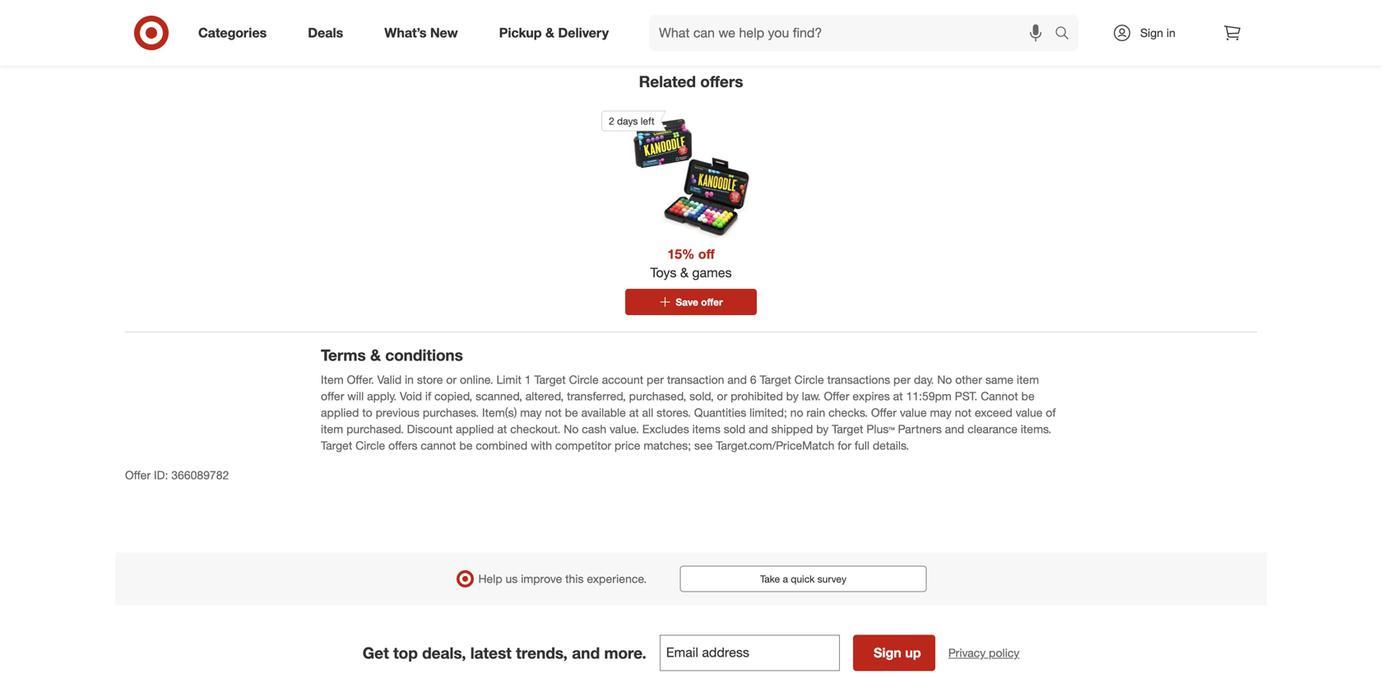 Task type: vqa. For each thing, say whether or not it's contained in the screenshot.
$499.99 PlayStation 5 Console Marvel's Spider-Man 2 Bundle Add to cart
no



Task type: locate. For each thing, give the bounding box(es) containing it.
save
[[676, 296, 699, 308]]

and
[[728, 373, 747, 387], [749, 422, 768, 436], [945, 422, 965, 436], [572, 643, 600, 662]]

offers
[[701, 72, 743, 91], [389, 438, 418, 453]]

0 horizontal spatial or
[[446, 373, 457, 387]]

1 vertical spatial at
[[629, 405, 639, 420]]

1 horizontal spatial per
[[894, 373, 911, 387]]

be right cannot
[[459, 438, 473, 453]]

1 vertical spatial offers
[[389, 438, 418, 453]]

0 vertical spatial in
[[1167, 26, 1176, 40]]

2 vertical spatial offer
[[125, 468, 151, 482]]

2 horizontal spatial circle
[[795, 373, 824, 387]]

in inside sign in link
[[1167, 26, 1176, 40]]

1 horizontal spatial applied
[[456, 422, 494, 436]]

sold,
[[690, 389, 714, 403]]

applied
[[321, 405, 359, 420], [456, 422, 494, 436]]

item
[[1017, 373, 1039, 387], [321, 422, 343, 436]]

0 horizontal spatial be
[[459, 438, 473, 453]]

1 horizontal spatial may
[[930, 405, 952, 420]]

more.
[[604, 643, 647, 662]]

or up copied,
[[446, 373, 457, 387]]

1 horizontal spatial &
[[546, 25, 555, 41]]

& right pickup
[[546, 25, 555, 41]]

target.com/pricematch
[[716, 438, 835, 453]]

1 not from the left
[[545, 405, 562, 420]]

competitor
[[555, 438, 611, 453]]

us
[[506, 572, 518, 586]]

1 vertical spatial all
[[642, 405, 654, 420]]

1 horizontal spatial be
[[565, 405, 578, 420]]

sold
[[724, 422, 746, 436]]

1 horizontal spatial not
[[955, 405, 972, 420]]

not
[[545, 405, 562, 420], [955, 405, 972, 420]]

conditions
[[385, 346, 463, 365]]

offers inside terms & conditions item offer. valid in store or online. limit 1 target circle account per transaction and 6 target circle transactions per day. no other same item offer will apply. void if copied, scanned, altered, transferred, purchased, sold, or prohibited by law. offer expires at 11:59pm pst. cannot be applied to previous purchases. item(s) may not be available at all stores. quantities limited; no rain checks. offer value may not exceed value of item purchased. discount applied at checkout. no cash value. excludes items sold and shipped by target plus™ partners and clearance items. target circle offers cannot be combined with competitor price matches; see target.com/pricematch for full details.
[[389, 438, 418, 453]]

2 horizontal spatial be
[[1022, 389, 1035, 403]]

no right day. at the right of the page
[[937, 373, 952, 387]]

this
[[565, 572, 584, 586]]

1 horizontal spatial sign
[[1141, 26, 1164, 40]]

sign in link
[[1099, 15, 1201, 51]]

0 horizontal spatial may
[[520, 405, 542, 420]]

target down checks.
[[832, 422, 864, 436]]

0 horizontal spatial &
[[370, 346, 381, 365]]

sign up
[[874, 645, 921, 661]]

0 horizontal spatial no
[[564, 422, 579, 436]]

offers right related
[[701, 72, 743, 91]]

and left more.
[[572, 643, 600, 662]]

0 horizontal spatial per
[[647, 373, 664, 387]]

2 horizontal spatial &
[[680, 265, 689, 281]]

value.
[[610, 422, 639, 436]]

1 may from the left
[[520, 405, 542, 420]]

deals,
[[422, 643, 466, 662]]

may down 11:59pm on the right bottom
[[930, 405, 952, 420]]

transferred,
[[567, 389, 626, 403]]

1 vertical spatial offer
[[321, 389, 344, 403]]

policy
[[989, 646, 1020, 660]]

value
[[900, 405, 927, 420], [1016, 405, 1043, 420]]

1 horizontal spatial offer
[[824, 389, 850, 403]]

0 horizontal spatial all
[[642, 405, 654, 420]]

& inside terms & conditions item offer. valid in store or online. limit 1 target circle account per transaction and 6 target circle transactions per day. no other same item offer will apply. void if copied, scanned, altered, transferred, purchased, sold, or prohibited by law. offer expires at 11:59pm pst. cannot be applied to previous purchases. item(s) may not be available at all stores. quantities limited; no rain checks. offer value may not exceed value of item purchased. discount applied at checkout. no cash value. excludes items sold and shipped by target plus™ partners and clearance items. target circle offers cannot be combined with competitor price matches; see target.com/pricematch for full details.
[[370, 346, 381, 365]]

circle up transferred,
[[569, 373, 599, 387]]

2 horizontal spatial at
[[893, 389, 903, 403]]

1 vertical spatial or
[[717, 389, 728, 403]]

related offers
[[639, 72, 743, 91]]

1 horizontal spatial offer
[[701, 296, 723, 308]]

offer right the save
[[701, 296, 723, 308]]

0 vertical spatial offers
[[701, 72, 743, 91]]

and down the limited;
[[749, 422, 768, 436]]

0 vertical spatial or
[[446, 373, 457, 387]]

checkout.
[[510, 422, 561, 436]]

deals
[[308, 25, 343, 41]]

1 vertical spatial item
[[321, 422, 343, 436]]

1 horizontal spatial by
[[816, 422, 829, 436]]

not down pst.
[[955, 405, 972, 420]]

by down rain
[[816, 422, 829, 436]]

games
[[692, 265, 732, 281]]

0 horizontal spatial sign
[[874, 645, 902, 661]]

2 horizontal spatial offer
[[871, 405, 897, 420]]

1 value from the left
[[900, 405, 927, 420]]

new
[[430, 25, 458, 41]]

sign in
[[1141, 26, 1176, 40]]

by up no
[[786, 389, 799, 403]]

None text field
[[660, 635, 840, 671]]

offers down discount
[[389, 438, 418, 453]]

limit
[[497, 373, 522, 387]]

clearance
[[968, 422, 1018, 436]]

offer up plus™
[[871, 405, 897, 420]]

no
[[937, 373, 952, 387], [564, 422, 579, 436]]

per left day. at the right of the page
[[894, 373, 911, 387]]

cannot
[[981, 389, 1018, 403]]

1 vertical spatial offer
[[871, 405, 897, 420]]

offer up checks.
[[824, 389, 850, 403]]

1 vertical spatial applied
[[456, 422, 494, 436]]

and left 6 in the right bottom of the page
[[728, 373, 747, 387]]

offer
[[824, 389, 850, 403], [871, 405, 897, 420], [125, 468, 151, 482]]

see
[[694, 438, 713, 453]]

prohibited
[[731, 389, 783, 403]]

offer
[[701, 296, 723, 308], [321, 389, 344, 403]]

with
[[531, 438, 552, 453]]

applied down the 'purchases.' on the left bottom
[[456, 422, 494, 436]]

sign inside sign in link
[[1141, 26, 1164, 40]]

0 vertical spatial &
[[546, 25, 555, 41]]

1 horizontal spatial at
[[629, 405, 639, 420]]

pickup & delivery link
[[485, 15, 630, 51]]

1 horizontal spatial value
[[1016, 405, 1043, 420]]

purchased.
[[347, 422, 404, 436]]

per
[[647, 373, 664, 387], [894, 373, 911, 387]]

in
[[1167, 26, 1176, 40], [405, 373, 414, 387]]

2
[[609, 115, 614, 127]]

item(s)
[[482, 405, 517, 420]]

0 horizontal spatial applied
[[321, 405, 359, 420]]

circle up law.
[[795, 373, 824, 387]]

0 vertical spatial sign
[[1141, 26, 1164, 40]]

may up checkout. at bottom left
[[520, 405, 542, 420]]

0 vertical spatial offer
[[824, 389, 850, 403]]

1 vertical spatial &
[[680, 265, 689, 281]]

item
[[321, 373, 344, 387]]

stores.
[[657, 405, 691, 420]]

& down 15%
[[680, 265, 689, 281]]

void
[[400, 389, 422, 403]]

cannot
[[421, 438, 456, 453]]

what's new link
[[371, 15, 479, 51]]

transactions
[[827, 373, 890, 387]]

0 horizontal spatial at
[[497, 422, 507, 436]]

0 vertical spatial offer
[[701, 296, 723, 308]]

0 vertical spatial applied
[[321, 405, 359, 420]]

2 may from the left
[[930, 405, 952, 420]]

search
[[1048, 26, 1087, 42]]

all right the show
[[703, 12, 716, 28]]

offer down item
[[321, 389, 344, 403]]

store
[[417, 373, 443, 387]]

save offer button
[[625, 289, 757, 315]]

sign inside sign up button
[[874, 645, 902, 661]]

not down altered,
[[545, 405, 562, 420]]

target right 6 in the right bottom of the page
[[760, 373, 791, 387]]

0 horizontal spatial offer
[[321, 389, 344, 403]]

value up partners
[[900, 405, 927, 420]]

0 horizontal spatial in
[[405, 373, 414, 387]]

2 vertical spatial &
[[370, 346, 381, 365]]

or up quantities
[[717, 389, 728, 403]]

1 horizontal spatial in
[[1167, 26, 1176, 40]]

1 horizontal spatial item
[[1017, 373, 1039, 387]]

0 vertical spatial item
[[1017, 373, 1039, 387]]

0 horizontal spatial offers
[[389, 438, 418, 453]]

at right expires
[[893, 389, 903, 403]]

per up purchased,
[[647, 373, 664, 387]]

apply.
[[367, 389, 397, 403]]

off
[[698, 246, 715, 262]]

0 horizontal spatial not
[[545, 405, 562, 420]]

at
[[893, 389, 903, 403], [629, 405, 639, 420], [497, 422, 507, 436]]

limited;
[[750, 405, 787, 420]]

all inside terms & conditions item offer. valid in store or online. limit 1 target circle account per transaction and 6 target circle transactions per day. no other same item offer will apply. void if copied, scanned, altered, transferred, purchased, sold, or prohibited by law. offer expires at 11:59pm pst. cannot be applied to previous purchases. item(s) may not be available at all stores. quantities limited; no rain checks. offer value may not exceed value of item purchased. discount applied at checkout. no cash value. excludes items sold and shipped by target plus™ partners and clearance items. target circle offers cannot be combined with competitor price matches; see target.com/pricematch for full details.
[[642, 405, 654, 420]]

no up competitor on the bottom
[[564, 422, 579, 436]]

1 horizontal spatial all
[[703, 12, 716, 28]]

excludes
[[643, 422, 689, 436]]

target up altered,
[[534, 373, 566, 387]]

item right same on the right bottom of the page
[[1017, 373, 1039, 387]]

& up valid on the bottom of page
[[370, 346, 381, 365]]

0 horizontal spatial value
[[900, 405, 927, 420]]

item left purchased.
[[321, 422, 343, 436]]

value up items.
[[1016, 405, 1043, 420]]

plus™
[[867, 422, 895, 436]]

at up value.
[[629, 405, 639, 420]]

1 vertical spatial in
[[405, 373, 414, 387]]

&
[[546, 25, 555, 41], [680, 265, 689, 281], [370, 346, 381, 365]]

1
[[525, 373, 531, 387]]

all down purchased,
[[642, 405, 654, 420]]

0 vertical spatial by
[[786, 389, 799, 403]]

pickup & delivery
[[499, 25, 609, 41]]

be right "cannot"
[[1022, 389, 1035, 403]]

altered,
[[526, 389, 564, 403]]

applied down will
[[321, 405, 359, 420]]

2 not from the left
[[955, 405, 972, 420]]

in inside terms & conditions item offer. valid in store or online. limit 1 target circle account per transaction and 6 target circle transactions per day. no other same item offer will apply. void if copied, scanned, altered, transferred, purchased, sold, or prohibited by law. offer expires at 11:59pm pst. cannot be applied to previous purchases. item(s) may not be available at all stores. quantities limited; no rain checks. offer value may not exceed value of item purchased. discount applied at checkout. no cash value. excludes items sold and shipped by target plus™ partners and clearance items. target circle offers cannot be combined with competitor price matches; see target.com/pricematch for full details.
[[405, 373, 414, 387]]

1 horizontal spatial no
[[937, 373, 952, 387]]

be down transferred,
[[565, 405, 578, 420]]

& for conditions
[[370, 346, 381, 365]]

experience.
[[587, 572, 647, 586]]

at up combined
[[497, 422, 507, 436]]

offer left id:
[[125, 468, 151, 482]]

purchased,
[[629, 389, 687, 403]]

1 vertical spatial sign
[[874, 645, 902, 661]]

a
[[783, 573, 788, 585]]

0 horizontal spatial circle
[[356, 438, 385, 453]]

shipped
[[772, 422, 813, 436]]

circle
[[569, 373, 599, 387], [795, 373, 824, 387], [356, 438, 385, 453]]

circle down purchased.
[[356, 438, 385, 453]]



Task type: describe. For each thing, give the bounding box(es) containing it.
combined
[[476, 438, 528, 453]]

privacy
[[949, 646, 986, 660]]

no
[[791, 405, 804, 420]]

items
[[693, 422, 721, 436]]

latest
[[471, 643, 512, 662]]

offer id: 366089782
[[125, 468, 229, 482]]

quick
[[791, 573, 815, 585]]

take a quick survey
[[760, 573, 847, 585]]

2 vertical spatial at
[[497, 422, 507, 436]]

checks.
[[829, 405, 868, 420]]

offer.
[[347, 373, 374, 387]]

quantities
[[694, 405, 747, 420]]

days
[[617, 115, 638, 127]]

offer inside button
[[701, 296, 723, 308]]

left
[[641, 115, 655, 127]]

1 horizontal spatial circle
[[569, 373, 599, 387]]

0 vertical spatial be
[[1022, 389, 1035, 403]]

show all
[[666, 12, 716, 28]]

delivery
[[558, 25, 609, 41]]

sign for sign up
[[874, 645, 902, 661]]

same
[[986, 373, 1014, 387]]

0 vertical spatial no
[[937, 373, 952, 387]]

sign up button
[[853, 635, 935, 671]]

& inside "15% off toys & games"
[[680, 265, 689, 281]]

transaction
[[667, 373, 724, 387]]

of
[[1046, 405, 1056, 420]]

details.
[[873, 438, 909, 453]]

11:59pm
[[906, 389, 952, 403]]

terms & conditions item offer. valid in store or online. limit 1 target circle account per transaction and 6 target circle transactions per day. no other same item offer will apply. void if copied, scanned, altered, transferred, purchased, sold, or prohibited by law. offer expires at 11:59pm pst. cannot be applied to previous purchases. item(s) may not be available at all stores. quantities limited; no rain checks. offer value may not exceed value of item purchased. discount applied at checkout. no cash value. excludes items sold and shipped by target plus™ partners and clearance items. target circle offers cannot be combined with competitor price matches; see target.com/pricematch for full details.
[[321, 346, 1059, 453]]

day.
[[914, 373, 934, 387]]

1 horizontal spatial offers
[[701, 72, 743, 91]]

cash
[[582, 422, 607, 436]]

top
[[393, 643, 418, 662]]

previous
[[376, 405, 420, 420]]

What can we help you find? suggestions appear below search field
[[649, 15, 1059, 51]]

show all link
[[656, 2, 727, 38]]

0 vertical spatial at
[[893, 389, 903, 403]]

0 horizontal spatial item
[[321, 422, 343, 436]]

available
[[581, 405, 626, 420]]

help us improve this experience.
[[479, 572, 647, 586]]

exceed
[[975, 405, 1013, 420]]

get top deals, latest trends, and more.
[[363, 643, 647, 662]]

up
[[905, 645, 921, 661]]

get
[[363, 643, 389, 662]]

and right partners
[[945, 422, 965, 436]]

privacy policy link
[[949, 645, 1020, 661]]

account
[[602, 373, 644, 387]]

survey
[[818, 573, 847, 585]]

expires
[[853, 389, 890, 403]]

366089782
[[171, 468, 229, 482]]

partners
[[898, 422, 942, 436]]

& for delivery
[[546, 25, 555, 41]]

if
[[425, 389, 431, 403]]

take
[[760, 573, 780, 585]]

pst.
[[955, 389, 978, 403]]

2 days left
[[609, 115, 655, 127]]

save offer
[[676, 296, 723, 308]]

what's new
[[385, 25, 458, 41]]

what's
[[385, 25, 427, 41]]

take a quick survey button
[[680, 566, 927, 592]]

target down purchased.
[[321, 438, 352, 453]]

15%
[[668, 246, 695, 262]]

privacy policy
[[949, 646, 1020, 660]]

online.
[[460, 373, 493, 387]]

15% off toys & games
[[650, 246, 732, 281]]

1 per from the left
[[647, 373, 664, 387]]

id:
[[154, 468, 168, 482]]

related
[[639, 72, 696, 91]]

6
[[750, 373, 757, 387]]

2 per from the left
[[894, 373, 911, 387]]

1 vertical spatial no
[[564, 422, 579, 436]]

categories
[[198, 25, 267, 41]]

show
[[666, 12, 700, 28]]

1 vertical spatial be
[[565, 405, 578, 420]]

law.
[[802, 389, 821, 403]]

1 horizontal spatial or
[[717, 389, 728, 403]]

toys
[[650, 265, 677, 281]]

help
[[479, 572, 502, 586]]

sign for sign in
[[1141, 26, 1164, 40]]

0 vertical spatial all
[[703, 12, 716, 28]]

price
[[615, 438, 641, 453]]

2 value from the left
[[1016, 405, 1043, 420]]

will
[[347, 389, 364, 403]]

items.
[[1021, 422, 1052, 436]]

matches;
[[644, 438, 691, 453]]

valid
[[377, 373, 402, 387]]

0 horizontal spatial by
[[786, 389, 799, 403]]

deals link
[[294, 15, 364, 51]]

full
[[855, 438, 870, 453]]

1 vertical spatial by
[[816, 422, 829, 436]]

0 horizontal spatial offer
[[125, 468, 151, 482]]

for
[[838, 438, 852, 453]]

2 vertical spatial be
[[459, 438, 473, 453]]

purchases.
[[423, 405, 479, 420]]

offer inside terms & conditions item offer. valid in store or online. limit 1 target circle account per transaction and 6 target circle transactions per day. no other same item offer will apply. void if copied, scanned, altered, transferred, purchased, sold, or prohibited by law. offer expires at 11:59pm pst. cannot be applied to previous purchases. item(s) may not be available at all stores. quantities limited; no rain checks. offer value may not exceed value of item purchased. discount applied at checkout. no cash value. excludes items sold and shipped by target plus™ partners and clearance items. target circle offers cannot be combined with competitor price matches; see target.com/pricematch for full details.
[[321, 389, 344, 403]]

other
[[956, 373, 982, 387]]

improve
[[521, 572, 562, 586]]

rain
[[807, 405, 826, 420]]



